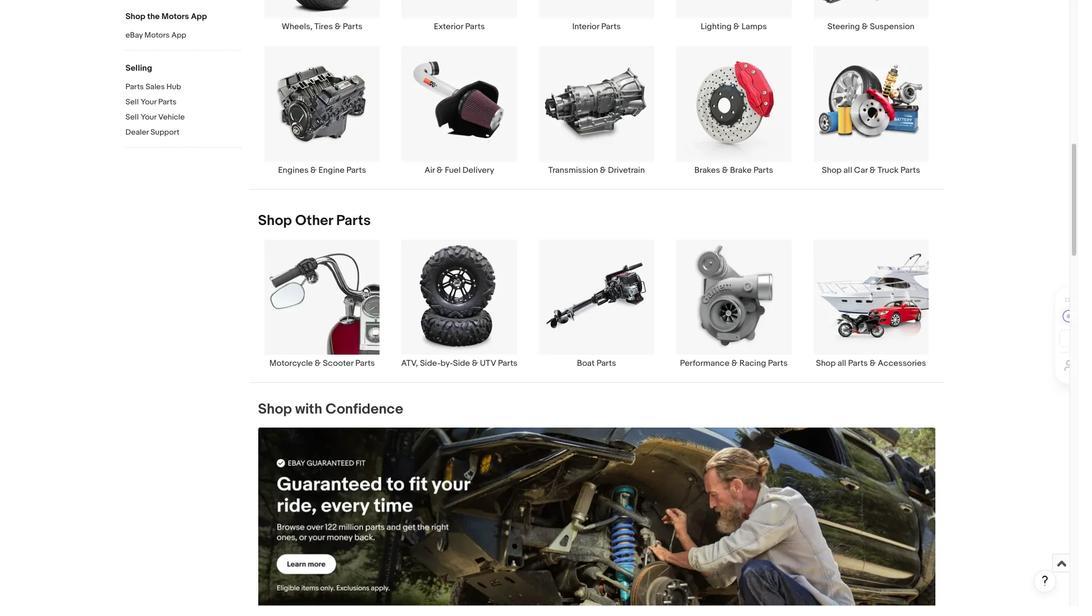 Task type: locate. For each thing, give the bounding box(es) containing it.
0 vertical spatial motors
[[162, 11, 189, 22]]

boat
[[577, 358, 595, 369]]

parts right truck
[[901, 165, 921, 176]]

motorcycle
[[269, 358, 313, 369]]

& left the racing
[[732, 358, 738, 369]]

selling
[[126, 63, 152, 74]]

0 vertical spatial all
[[844, 165, 853, 176]]

& left the scooter at the bottom of page
[[315, 358, 321, 369]]

by-
[[441, 358, 453, 369]]

&
[[335, 22, 341, 32], [734, 22, 740, 32], [862, 22, 869, 32], [311, 165, 317, 176], [437, 165, 443, 176], [600, 165, 606, 176], [723, 165, 729, 176], [870, 165, 876, 176], [315, 358, 321, 369], [472, 358, 478, 369], [732, 358, 738, 369], [870, 358, 876, 369]]

sell your parts link
[[126, 97, 241, 108]]

motors
[[162, 11, 189, 22], [145, 30, 170, 40]]

shop
[[126, 11, 145, 22], [822, 165, 842, 176], [258, 212, 292, 230], [816, 358, 836, 369], [258, 401, 292, 419]]

exterior parts
[[434, 22, 485, 32]]

app up ebay motors app link on the left top
[[191, 11, 207, 22]]

& inside "link"
[[472, 358, 478, 369]]

atv, side-by-side & utv parts
[[401, 358, 518, 369]]

drivetrain
[[608, 165, 645, 176]]

suspension
[[870, 22, 915, 32]]

2 sell from the top
[[126, 112, 139, 122]]

parts right engine at the left top of the page
[[347, 165, 366, 176]]

& right steering at the top right of page
[[862, 22, 869, 32]]

support
[[151, 128, 180, 137]]

all
[[844, 165, 853, 176], [838, 358, 847, 369]]

transmission & drivetrain
[[549, 165, 645, 176]]

all for parts
[[838, 358, 847, 369]]

vehicle
[[158, 112, 185, 122]]

parts right the interior at the right top
[[602, 22, 621, 32]]

dealer support link
[[126, 128, 241, 138]]

& left accessories
[[870, 358, 876, 369]]

shop other parts
[[258, 212, 371, 230]]

1 vertical spatial sell
[[126, 112, 139, 122]]

parts right utv
[[498, 358, 518, 369]]

shop for shop all car & truck parts
[[822, 165, 842, 176]]

atv, side-by-side & utv parts link
[[391, 239, 528, 369]]

lighting & lamps link
[[666, 0, 803, 32]]

your
[[141, 97, 157, 107], [141, 112, 157, 122]]

1 vertical spatial motors
[[145, 30, 170, 40]]

shop for shop other parts
[[258, 212, 292, 230]]

& left utv
[[472, 358, 478, 369]]

parts inside "link"
[[498, 358, 518, 369]]

1 vertical spatial all
[[838, 358, 847, 369]]

shop with confidence
[[258, 401, 404, 419]]

parts right the racing
[[768, 358, 788, 369]]

sales
[[146, 82, 165, 92]]

& left brake
[[723, 165, 729, 176]]

None text field
[[258, 428, 936, 607]]

lighting & lamps
[[701, 22, 767, 32]]

guaranteed to fit your ride, every time image
[[258, 428, 936, 606]]

air & fuel delivery
[[425, 165, 495, 176]]

1 vertical spatial your
[[141, 112, 157, 122]]

motorcycle & scooter parts link
[[254, 239, 391, 369]]

motors down the
[[145, 30, 170, 40]]

truck
[[878, 165, 899, 176]]

your down sales
[[141, 97, 157, 107]]

parts sales hub link
[[126, 82, 241, 93]]

app down shop the motors app
[[172, 30, 186, 40]]

atv,
[[401, 358, 418, 369]]

shop all parts & accessories
[[816, 358, 927, 369]]

1 your from the top
[[141, 97, 157, 107]]

boat parts link
[[528, 239, 666, 369]]

shop for shop all parts & accessories
[[816, 358, 836, 369]]

app
[[191, 11, 207, 22], [172, 30, 186, 40]]

motors up ebay motors app link on the left top
[[162, 11, 189, 22]]

0 vertical spatial sell
[[126, 97, 139, 107]]

brake
[[731, 165, 752, 176]]

shop all car & truck parts
[[822, 165, 921, 176]]

sell
[[126, 97, 139, 107], [126, 112, 139, 122]]

& left drivetrain
[[600, 165, 606, 176]]

1 vertical spatial app
[[172, 30, 186, 40]]

side
[[453, 358, 470, 369]]

ebay motors app link
[[126, 30, 241, 41]]

your up dealer
[[141, 112, 157, 122]]

0 vertical spatial app
[[191, 11, 207, 22]]

hub
[[167, 82, 181, 92]]

engines & engine parts link
[[254, 46, 391, 176]]

& left lamps
[[734, 22, 740, 32]]

steering & suspension
[[828, 22, 915, 32]]

parts
[[343, 22, 363, 32], [465, 22, 485, 32], [602, 22, 621, 32], [126, 82, 144, 92], [158, 97, 177, 107], [347, 165, 366, 176], [754, 165, 774, 176], [901, 165, 921, 176], [336, 212, 371, 230], [355, 358, 375, 369], [498, 358, 518, 369], [597, 358, 617, 369], [768, 358, 788, 369], [849, 358, 868, 369]]

tires
[[314, 22, 333, 32]]

0 vertical spatial your
[[141, 97, 157, 107]]

parts down "selling"
[[126, 82, 144, 92]]

parts up "vehicle"
[[158, 97, 177, 107]]

1 horizontal spatial app
[[191, 11, 207, 22]]

brakes
[[695, 165, 721, 176]]

delivery
[[463, 165, 495, 176]]

help, opens dialogs image
[[1040, 576, 1051, 587]]

air & fuel delivery link
[[391, 46, 528, 176]]

parts sales hub sell your parts sell your vehicle dealer support
[[126, 82, 185, 137]]

lamps
[[742, 22, 767, 32]]



Task type: describe. For each thing, give the bounding box(es) containing it.
dealer
[[126, 128, 149, 137]]

parts right exterior
[[465, 22, 485, 32]]

interior
[[573, 22, 600, 32]]

parts right 'tires'
[[343, 22, 363, 32]]

0 horizontal spatial app
[[172, 30, 186, 40]]

engines
[[278, 165, 309, 176]]

racing
[[740, 358, 767, 369]]

& right car
[[870, 165, 876, 176]]

parts left accessories
[[849, 358, 868, 369]]

exterior
[[434, 22, 464, 32]]

performance
[[680, 358, 730, 369]]

parts right other
[[336, 212, 371, 230]]

engine
[[319, 165, 345, 176]]

air
[[425, 165, 435, 176]]

1 sell from the top
[[126, 97, 139, 107]]

with
[[295, 401, 323, 419]]

wheels,
[[282, 22, 313, 32]]

exterior parts link
[[391, 0, 528, 32]]

brakes & brake parts link
[[666, 46, 803, 176]]

interior parts link
[[528, 0, 666, 32]]

parts right the scooter at the bottom of page
[[355, 358, 375, 369]]

interior parts
[[573, 22, 621, 32]]

shop for shop the motors app
[[126, 11, 145, 22]]

engines & engine parts
[[278, 165, 366, 176]]

wheels, tires & parts link
[[254, 0, 391, 32]]

utv
[[480, 358, 496, 369]]

shop all parts & accessories link
[[803, 239, 940, 369]]

performance & racing parts
[[680, 358, 788, 369]]

lighting
[[701, 22, 732, 32]]

wheels, tires & parts
[[282, 22, 363, 32]]

all for car
[[844, 165, 853, 176]]

& left engine at the left top of the page
[[311, 165, 317, 176]]

sell your vehicle link
[[126, 112, 241, 123]]

scooter
[[323, 358, 354, 369]]

parts right brake
[[754, 165, 774, 176]]

transmission & drivetrain link
[[528, 46, 666, 176]]

car
[[855, 165, 868, 176]]

steering
[[828, 22, 860, 32]]

confidence
[[326, 401, 404, 419]]

shop for shop with confidence
[[258, 401, 292, 419]]

ebay motors app
[[126, 30, 186, 40]]

other
[[295, 212, 333, 230]]

shop the motors app
[[126, 11, 207, 22]]

& inside 'link'
[[600, 165, 606, 176]]

brakes & brake parts
[[695, 165, 774, 176]]

2 your from the top
[[141, 112, 157, 122]]

shop all car & truck parts link
[[803, 46, 940, 176]]

accessories
[[878, 358, 927, 369]]

parts right boat
[[597, 358, 617, 369]]

performance & racing parts link
[[666, 239, 803, 369]]

side-
[[420, 358, 441, 369]]

& right air in the top of the page
[[437, 165, 443, 176]]

boat parts
[[577, 358, 617, 369]]

& right 'tires'
[[335, 22, 341, 32]]

motorcycle & scooter parts
[[269, 358, 375, 369]]

ebay
[[126, 30, 143, 40]]

the
[[147, 11, 160, 22]]

steering & suspension link
[[803, 0, 940, 32]]

fuel
[[445, 165, 461, 176]]

transmission
[[549, 165, 598, 176]]



Task type: vqa. For each thing, say whether or not it's contained in the screenshot.
Sell to the top
yes



